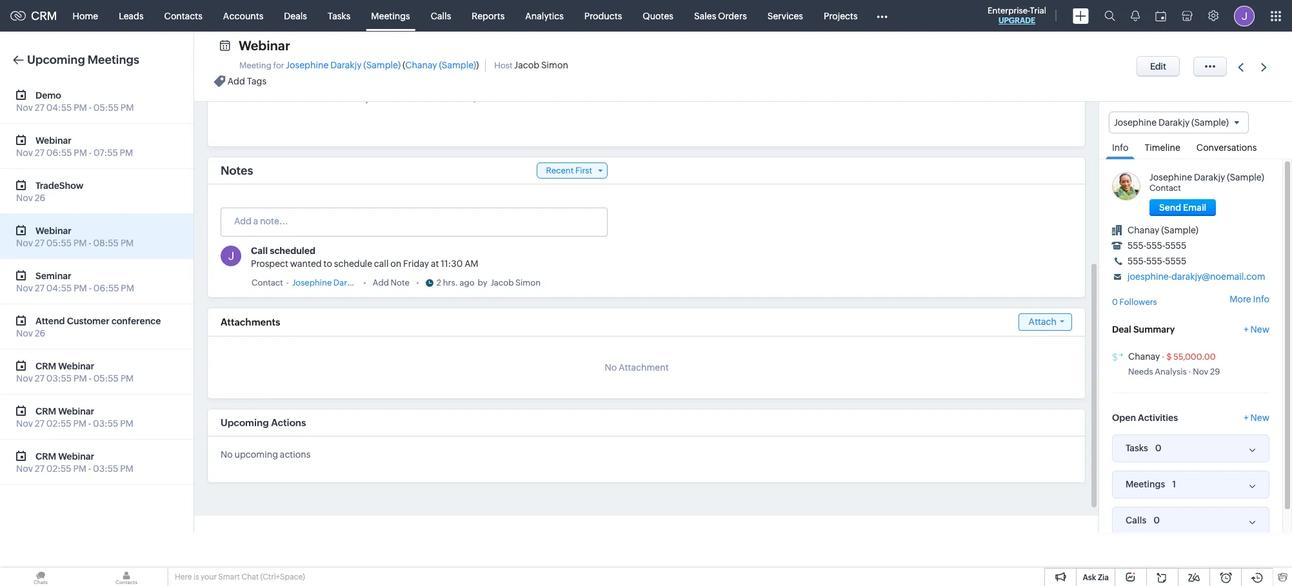 Task type: vqa. For each thing, say whether or not it's contained in the screenshot.
CRM in the CRM Webinar Nov 27 03:55 PM - 05:55 PM
yes



Task type: locate. For each thing, give the bounding box(es) containing it.
0 vertical spatial info
[[1113, 143, 1129, 153]]

· left $
[[1162, 352, 1165, 362]]

1 vertical spatial meetings
[[88, 53, 139, 66]]

None button
[[1137, 56, 1180, 77], [1150, 200, 1217, 216], [1137, 56, 1180, 77], [1150, 200, 1217, 216]]

27 inside demo nov 27 04:55 pm - 05:55 pm
[[35, 103, 45, 113]]

1 26 from the top
[[35, 193, 45, 203]]

0 vertical spatial 555-555-5555
[[1128, 241, 1187, 251]]

1 horizontal spatial meetings
[[371, 11, 410, 21]]

05:55 down attend customer conference nov 26
[[93, 374, 119, 384]]

0 horizontal spatial add
[[228, 76, 245, 87]]

home link
[[62, 0, 109, 31]]

josephine darakjy (sample) link
[[286, 60, 401, 70], [1150, 172, 1265, 183], [292, 277, 399, 290]]

0 vertical spatial tasks
[[328, 11, 351, 21]]

0 vertical spatial no
[[605, 363, 617, 373]]

27
[[478, 95, 486, 104], [35, 103, 45, 113], [35, 148, 45, 158], [35, 238, 45, 248], [35, 283, 45, 294], [35, 374, 45, 384], [35, 419, 45, 429], [35, 464, 45, 474]]

for
[[273, 61, 284, 70]]

1 vertical spatial simon
[[423, 94, 450, 104]]

2 + new from the top
[[1244, 413, 1270, 423]]

1 vertical spatial calls
[[1126, 516, 1147, 526]]

1 vertical spatial +
[[1244, 413, 1249, 423]]

followers
[[1120, 298, 1158, 307]]

· down 55,000.00 in the right bottom of the page
[[1189, 367, 1192, 377]]

deals link
[[274, 0, 317, 31]]

chanay (sample) link
[[405, 60, 476, 70], [1128, 225, 1199, 236]]

• down schedule
[[363, 278, 366, 288]]

08:55
[[93, 238, 119, 248]]

deal
[[1113, 324, 1132, 335]]

0 horizontal spatial •
[[363, 278, 366, 288]]

jacob down '('
[[396, 94, 421, 104]]

attachments
[[221, 317, 280, 328]]

calls
[[431, 11, 451, 21], [1126, 516, 1147, 526]]

josephine down the timeline
[[1150, 172, 1193, 183]]

1 horizontal spatial calls
[[1126, 516, 1147, 526]]

2 vertical spatial 0
[[1154, 515, 1160, 526]]

1 horizontal spatial no
[[605, 363, 617, 373]]

1 horizontal spatial add
[[373, 278, 389, 288]]

1 horizontal spatial jacob
[[491, 278, 514, 288]]

next record image
[[1262, 63, 1270, 71]]

03:55 inside crm webinar nov 27 03:55 pm - 05:55 pm
[[46, 374, 72, 384]]

upgrade
[[999, 16, 1036, 25]]

0 vertical spatial + new
[[1244, 324, 1270, 335]]

darakjy up timeline link
[[1159, 117, 1190, 128]]

nov inside demo nov 27 04:55 pm - 05:55 pm
[[16, 103, 33, 113]]

1 vertical spatial 02:55
[[46, 464, 71, 474]]

0 horizontal spatial upcoming
[[27, 53, 85, 66]]

2 hrs. ago
[[437, 278, 475, 288]]

jacob right the by
[[491, 278, 514, 288]]

contacts
[[164, 11, 203, 21]]

no left upcoming
[[221, 450, 233, 460]]

03:55
[[46, 374, 72, 384], [93, 419, 118, 429], [93, 464, 118, 474]]

hrs.
[[443, 278, 458, 288]]

2 02:55 from the top
[[46, 464, 71, 474]]

contacts image
[[86, 569, 167, 587]]

call
[[251, 246, 268, 256]]

2 26 from the top
[[35, 328, 45, 339]]

by jacob simon
[[478, 278, 541, 288]]

0 vertical spatial josephine darakjy (sample) link
[[286, 60, 401, 70]]

2 + from the top
[[1244, 413, 1249, 423]]

1 vertical spatial crm webinar nov 27 02:55 pm - 03:55 pm
[[16, 451, 133, 474]]

04:55 inside seminar nov 27 04:55 pm - 06:55 pm
[[46, 283, 72, 294]]

0 vertical spatial 03:55
[[46, 374, 72, 384]]

contact down the timeline
[[1150, 183, 1182, 193]]

webinar
[[239, 38, 290, 53], [35, 135, 72, 146], [35, 226, 72, 236], [58, 361, 94, 371], [58, 406, 94, 417], [58, 451, 94, 462]]

1 vertical spatial new
[[1251, 413, 1270, 423]]

0 vertical spatial upcoming
[[27, 53, 85, 66]]

(sample) up conversations link
[[1192, 117, 1229, 128]]

0 vertical spatial simon
[[541, 60, 568, 70]]

555-555-5555 down chanay (sample)
[[1128, 241, 1187, 251]]

2 04:55 from the top
[[46, 283, 72, 294]]

joesphine-
[[1128, 272, 1172, 282]]

0 vertical spatial 0
[[1113, 298, 1118, 307]]

simon left mon, at left
[[423, 94, 450, 104]]

chanay for chanay (sample)
[[1128, 225, 1160, 236]]

chats image
[[0, 569, 81, 587]]

1 horizontal spatial contact
[[1150, 183, 1182, 193]]

conversations link
[[1191, 134, 1264, 159]]

0 vertical spatial chanay
[[405, 60, 437, 70]]

1 horizontal spatial tasks
[[1126, 443, 1149, 454]]

to
[[324, 259, 332, 269]]

26 down attend
[[35, 328, 45, 339]]

simon for host jacob simon
[[541, 60, 568, 70]]

0 vertical spatial 06:55
[[46, 148, 72, 158]]

pm
[[545, 95, 556, 104], [74, 103, 87, 113], [121, 103, 134, 113], [74, 148, 87, 158], [120, 148, 133, 158], [73, 238, 87, 248], [121, 238, 134, 248], [74, 283, 87, 294], [121, 283, 134, 294], [74, 374, 87, 384], [120, 374, 134, 384], [73, 419, 87, 429], [120, 419, 133, 429], [73, 464, 87, 474], [120, 464, 133, 474]]

1 horizontal spatial info
[[1254, 295, 1270, 305]]

2 vertical spatial 05:55
[[93, 374, 119, 384]]

2 vertical spatial simon
[[516, 278, 541, 288]]

- inside crm webinar nov 27 03:55 pm - 05:55 pm
[[89, 374, 92, 384]]

1 vertical spatial 0
[[1156, 443, 1162, 453]]

1 horizontal spatial upcoming
[[221, 418, 269, 429]]

josephine darakjy (sample) link up modified by
[[286, 60, 401, 70]]

0 vertical spatial 02:55
[[46, 419, 71, 429]]

products link
[[574, 0, 633, 31]]

1 vertical spatial 05:55
[[46, 238, 72, 248]]

0 vertical spatial jacob
[[515, 60, 540, 70]]

1 vertical spatial chanay
[[1128, 225, 1160, 236]]

0 vertical spatial chanay (sample) link
[[405, 60, 476, 70]]

webinar inside webinar nov 27 06:55 pm - 07:55 pm
[[35, 135, 72, 146]]

jacob for by jacob simon
[[491, 278, 514, 288]]

5555 down chanay (sample)
[[1166, 241, 1187, 251]]

host
[[495, 61, 513, 70]]

scheduled
[[270, 246, 316, 256]]

tasks down open activities
[[1126, 443, 1149, 454]]

tasks
[[328, 11, 351, 21], [1126, 443, 1149, 454]]

1 vertical spatial 04:55
[[46, 283, 72, 294]]

0 vertical spatial 26
[[35, 193, 45, 203]]

notes
[[221, 164, 253, 177]]

projects link
[[814, 0, 868, 31]]

0 for tasks
[[1156, 443, 1162, 453]]

05:55 up the seminar
[[46, 238, 72, 248]]

(sample) down call
[[364, 278, 399, 288]]

Other Modules field
[[868, 5, 896, 26]]

27 inside webinar nov 27 05:55 pm - 08:55 pm
[[35, 238, 45, 248]]

06:55
[[46, 148, 72, 158], [93, 283, 119, 294]]

mon,
[[458, 95, 476, 104]]

no
[[605, 363, 617, 373], [221, 450, 233, 460]]

call scheduled prospect wanted to schedule call on friday at 11:30 am
[[251, 246, 479, 269]]

no left attachment
[[605, 363, 617, 373]]

0 vertical spatial add
[[228, 76, 245, 87]]

05:55
[[93, 103, 119, 113], [46, 238, 72, 248], [93, 374, 119, 384]]

tasks right deals
[[328, 11, 351, 21]]

2 555-555-5555 from the top
[[1128, 256, 1187, 267]]

josephine darakjy (sample) link down schedule
[[292, 277, 399, 290]]

services
[[768, 11, 803, 21]]

0 vertical spatial 04:55
[[46, 103, 72, 113]]

0 horizontal spatial meetings
[[88, 53, 139, 66]]

1 04:55 from the top
[[46, 103, 72, 113]]

simon for by jacob simon
[[516, 278, 541, 288]]

josephine darakjy (sample) link down conversations
[[1150, 172, 1265, 183]]

555-555-5555
[[1128, 241, 1187, 251], [1128, 256, 1187, 267]]

darakjy down conversations
[[1194, 172, 1226, 183]]

0 vertical spatial crm webinar nov 27 02:55 pm - 03:55 pm
[[16, 406, 133, 429]]

2 vertical spatial josephine darakjy (sample) link
[[292, 277, 399, 290]]

attach link
[[1019, 314, 1073, 331]]

2 horizontal spatial meetings
[[1126, 480, 1166, 490]]

analysis
[[1155, 367, 1187, 377]]

meetings link
[[361, 0, 421, 31]]

webinar nov 27 06:55 pm - 07:55 pm
[[16, 135, 133, 158]]

upcoming up upcoming
[[221, 418, 269, 429]]

orders
[[718, 11, 747, 21]]

0
[[1113, 298, 1118, 307], [1156, 443, 1162, 453], [1154, 515, 1160, 526]]

modified
[[320, 94, 358, 104]]

0 vertical spatial 05:55
[[93, 103, 119, 113]]

04:55
[[46, 103, 72, 113], [46, 283, 72, 294]]

contact down the prospect
[[252, 278, 283, 288]]

- inside webinar nov 27 05:55 pm - 08:55 pm
[[89, 238, 91, 248]]

(
[[403, 60, 405, 70]]

crm
[[31, 9, 57, 23], [35, 361, 56, 371], [35, 406, 56, 417], [35, 451, 56, 462]]

profile element
[[1227, 0, 1263, 31]]

no upcoming actions
[[221, 450, 311, 460]]

darakjy down schedule
[[334, 278, 363, 288]]

0 vertical spatial +
[[1244, 324, 1249, 335]]

profile image
[[1235, 5, 1255, 26]]

1 vertical spatial jacob
[[396, 94, 421, 104]]

info
[[1113, 143, 1129, 153], [1254, 295, 1270, 305]]

0 vertical spatial meetings
[[371, 11, 410, 21]]

contact inside josephine darakjy (sample) contact
[[1150, 183, 1182, 193]]

add
[[228, 76, 245, 87], [373, 278, 389, 288]]

-
[[89, 103, 92, 113], [89, 148, 92, 158], [89, 238, 91, 248], [286, 278, 289, 288], [89, 283, 92, 294], [89, 374, 92, 384], [88, 419, 91, 429], [88, 464, 91, 474]]

create menu element
[[1065, 0, 1097, 31]]

meetings inside meetings link
[[371, 11, 410, 21]]

chanay (sample) link up jacob simon
[[405, 60, 476, 70]]

1 horizontal spatial •
[[416, 278, 419, 288]]

07:55
[[94, 148, 118, 158]]

josephine up the info link
[[1115, 117, 1157, 128]]

0 horizontal spatial calls
[[431, 11, 451, 21]]

0 horizontal spatial contact
[[252, 278, 283, 288]]

meetings
[[371, 11, 410, 21], [88, 53, 139, 66], [1126, 480, 1166, 490]]

04:55 down the seminar
[[46, 283, 72, 294]]

chanay up jacob simon
[[405, 60, 437, 70]]

upcoming up demo at the top left of the page
[[27, 53, 85, 66]]

here
[[175, 573, 192, 582]]

1 horizontal spatial 06:55
[[93, 283, 119, 294]]

1 vertical spatial no
[[221, 450, 233, 460]]

conversations
[[1197, 143, 1257, 153]]

0 vertical spatial contact
[[1150, 183, 1182, 193]]

1 vertical spatial + new
[[1244, 413, 1270, 423]]

27 inside seminar nov 27 04:55 pm - 06:55 pm
[[35, 283, 45, 294]]

simon
[[541, 60, 568, 70], [423, 94, 450, 104], [516, 278, 541, 288]]

add down call
[[373, 278, 389, 288]]

smart
[[218, 573, 240, 582]]

info left the timeline
[[1113, 143, 1129, 153]]

signals image
[[1131, 10, 1140, 21]]

chanay up needs
[[1129, 352, 1161, 362]]

$
[[1167, 352, 1172, 362]]

chanay inside "chanay · $ 55,000.00 needs analysis · nov 29"
[[1129, 352, 1161, 362]]

0 horizontal spatial chanay (sample) link
[[405, 60, 476, 70]]

chanay for chanay · $ 55,000.00 needs analysis · nov 29
[[1129, 352, 1161, 362]]

needs
[[1129, 367, 1154, 377]]

(sample) inside field
[[1192, 117, 1229, 128]]

06:55 up the customer
[[93, 283, 119, 294]]

meetings left "calls" link
[[371, 11, 410, 21]]

555-555-5555 up joesphine-
[[1128, 256, 1187, 267]]

schedule
[[334, 259, 372, 269]]

2 horizontal spatial jacob
[[515, 60, 540, 70]]

26 down 'tradeshow'
[[35, 193, 45, 203]]

info right more
[[1254, 295, 1270, 305]]

04:55 inside demo nov 27 04:55 pm - 05:55 pm
[[46, 103, 72, 113]]

josephine
[[286, 60, 329, 70], [1115, 117, 1157, 128], [1150, 172, 1193, 183], [292, 278, 332, 288]]

webinar inside webinar nov 27 05:55 pm - 08:55 pm
[[35, 226, 72, 236]]

(sample) down conversations
[[1228, 172, 1265, 183]]

meetings left 1
[[1126, 480, 1166, 490]]

1 vertical spatial 06:55
[[93, 283, 119, 294]]

05:55 up 07:55
[[93, 103, 119, 113]]

5555
[[1166, 241, 1187, 251], [1166, 256, 1187, 267]]

04:55 down demo at the top left of the page
[[46, 103, 72, 113]]

webinar inside crm webinar nov 27 03:55 pm - 05:55 pm
[[58, 361, 94, 371]]

chanay (sample) link up joesphine-
[[1128, 225, 1199, 236]]

0 vertical spatial new
[[1251, 324, 1270, 335]]

meetings down leads link
[[88, 53, 139, 66]]

chanay · $ 55,000.00 needs analysis · nov 29
[[1129, 352, 1221, 377]]

1 vertical spatial 555-555-5555
[[1128, 256, 1187, 267]]

nov inside crm webinar nov 27 03:55 pm - 05:55 pm
[[16, 374, 33, 384]]

add left tags on the top left of the page
[[228, 76, 245, 87]]

nov inside seminar nov 27 04:55 pm - 06:55 pm
[[16, 283, 33, 294]]

2 vertical spatial jacob
[[491, 278, 514, 288]]

timeline link
[[1139, 134, 1187, 159]]

0 horizontal spatial 06:55
[[46, 148, 72, 158]]

5555 up joesphine-darakjy@noemail.com
[[1166, 256, 1187, 267]]

0 horizontal spatial info
[[1113, 143, 1129, 153]]

upcoming
[[27, 53, 85, 66], [221, 418, 269, 429]]

0 horizontal spatial no
[[221, 450, 233, 460]]

1 vertical spatial chanay (sample) link
[[1128, 225, 1199, 236]]

seminar
[[35, 271, 71, 281]]

first
[[576, 166, 592, 176]]

nov inside webinar nov 27 06:55 pm - 07:55 pm
[[16, 148, 33, 158]]

1 horizontal spatial ·
[[1189, 367, 1192, 377]]

2 vertical spatial chanay
[[1129, 352, 1161, 362]]

1 horizontal spatial chanay (sample) link
[[1128, 225, 1199, 236]]

0 horizontal spatial tasks
[[328, 11, 351, 21]]

555-
[[1128, 241, 1147, 251], [1147, 241, 1166, 251], [1128, 256, 1147, 267], [1147, 256, 1166, 267]]

• right note
[[416, 278, 419, 288]]

- inside demo nov 27 04:55 pm - 05:55 pm
[[89, 103, 92, 113]]

1 vertical spatial upcoming
[[221, 418, 269, 429]]

06:55 up 'tradeshow'
[[46, 148, 72, 158]]

0 vertical spatial 5555
[[1166, 241, 1187, 251]]

26 inside tradeshow nov 26
[[35, 193, 45, 203]]

2 vertical spatial meetings
[[1126, 480, 1166, 490]]

1 vertical spatial 26
[[35, 328, 45, 339]]

1 vertical spatial add
[[373, 278, 389, 288]]

1 vertical spatial 5555
[[1166, 256, 1187, 267]]

simon right the by
[[516, 278, 541, 288]]

chanay up joesphine-
[[1128, 225, 1160, 236]]

jacob right host
[[515, 60, 540, 70]]

simon up 12:55
[[541, 60, 568, 70]]

0 horizontal spatial ·
[[1162, 352, 1165, 362]]

actions
[[280, 450, 311, 460]]



Task type: describe. For each thing, give the bounding box(es) containing it.
crm inside crm webinar nov 27 03:55 pm - 05:55 pm
[[35, 361, 56, 371]]

no attachment
[[605, 363, 669, 373]]

deal summary
[[1113, 324, 1175, 335]]

accounts link
[[213, 0, 274, 31]]

zia
[[1098, 574, 1109, 583]]

darakjy inside field
[[1159, 117, 1190, 128]]

0 vertical spatial ·
[[1162, 352, 1165, 362]]

1 vertical spatial 03:55
[[93, 419, 118, 429]]

josephine right for at the top of page
[[286, 60, 329, 70]]

at
[[431, 259, 439, 269]]

2
[[437, 278, 441, 288]]

tags
[[247, 76, 267, 87]]

analytics link
[[515, 0, 574, 31]]

0 vertical spatial calls
[[431, 11, 451, 21]]

12:55
[[524, 95, 543, 104]]

1 555-555-5555 from the top
[[1128, 241, 1187, 251]]

29
[[1211, 367, 1221, 377]]

1 vertical spatial contact
[[252, 278, 283, 288]]

2 crm webinar nov 27 02:55 pm - 03:55 pm from the top
[[16, 451, 133, 474]]

your
[[201, 573, 217, 582]]

darakjy inside josephine darakjy (sample) contact
[[1194, 172, 1226, 183]]

04:55 for demo
[[46, 103, 72, 113]]

nov inside tradeshow nov 26
[[16, 193, 33, 203]]

add tags
[[228, 76, 267, 87]]

products
[[585, 11, 622, 21]]

contacts link
[[154, 0, 213, 31]]

josephine down wanted
[[292, 278, 332, 288]]

previous record image
[[1239, 63, 1244, 71]]

- inside seminar nov 27 04:55 pm - 06:55 pm
[[89, 283, 92, 294]]

chanay link
[[1129, 352, 1161, 362]]

more info link
[[1230, 295, 1270, 305]]

analytics
[[526, 11, 564, 21]]

1 vertical spatial info
[[1254, 295, 1270, 305]]

host jacob simon
[[495, 60, 568, 70]]

chat
[[242, 573, 259, 582]]

search element
[[1097, 0, 1124, 32]]

open
[[1113, 413, 1136, 423]]

1 02:55 from the top
[[46, 419, 71, 429]]

(sample) up mon, at left
[[439, 60, 476, 70]]

reports link
[[462, 0, 515, 31]]

nov inside "chanay · $ 55,000.00 needs analysis · nov 29"
[[1193, 367, 1209, 377]]

2 new from the top
[[1251, 413, 1270, 423]]

Josephine Darakjy (Sample) field
[[1109, 112, 1249, 134]]

+ new link
[[1244, 324, 1270, 341]]

more info
[[1230, 295, 1270, 305]]

06:55 inside webinar nov 27 06:55 pm - 07:55 pm
[[46, 148, 72, 158]]

1 vertical spatial josephine darakjy (sample) link
[[1150, 172, 1265, 183]]

11:30
[[441, 259, 463, 269]]

2 5555 from the top
[[1166, 256, 1187, 267]]

0 horizontal spatial jacob
[[396, 94, 421, 104]]

55,000.00
[[1174, 352, 1216, 362]]

reports
[[472, 11, 505, 21]]

josephine inside josephine darakjy (sample) contact
[[1150, 172, 1193, 183]]

1 vertical spatial ·
[[1189, 367, 1192, 377]]

1 + from the top
[[1244, 324, 1249, 335]]

2 • from the left
[[416, 278, 419, 288]]

leads
[[119, 11, 144, 21]]

home
[[73, 11, 98, 21]]

chanay (sample)
[[1128, 225, 1199, 236]]

deals
[[284, 11, 307, 21]]

)
[[476, 60, 479, 70]]

sales
[[694, 11, 717, 21]]

quotes link
[[633, 0, 684, 31]]

upcoming
[[235, 450, 278, 460]]

0 for calls
[[1154, 515, 1160, 526]]

1 • from the left
[[363, 278, 366, 288]]

is
[[194, 573, 199, 582]]

1 + new from the top
[[1244, 324, 1270, 335]]

signals element
[[1124, 0, 1148, 32]]

(sample) up joesphine-darakjy@noemail.com link
[[1162, 225, 1199, 236]]

darakjy@noemail.com
[[1172, 272, 1266, 282]]

activities
[[1138, 413, 1178, 423]]

enterprise-trial upgrade
[[988, 6, 1047, 25]]

04:55 for seminar
[[46, 283, 72, 294]]

modified by
[[320, 94, 370, 104]]

1 crm webinar nov 27 02:55 pm - 03:55 pm from the top
[[16, 406, 133, 429]]

leads link
[[109, 0, 154, 31]]

(sample) left '('
[[364, 60, 401, 70]]

add note link
[[373, 277, 410, 290]]

2 vertical spatial 03:55
[[93, 464, 118, 474]]

upcoming for upcoming meetings
[[27, 53, 85, 66]]

1 new from the top
[[1251, 324, 1270, 335]]

darakjy up modified by
[[331, 60, 362, 70]]

06:55 inside seminar nov 27 04:55 pm - 06:55 pm
[[93, 283, 119, 294]]

1 vertical spatial tasks
[[1126, 443, 1149, 454]]

attachment
[[619, 363, 669, 373]]

nov inside attend customer conference nov 26
[[16, 328, 33, 339]]

quotes
[[643, 11, 674, 21]]

2023
[[504, 95, 522, 104]]

sales orders link
[[684, 0, 758, 31]]

attend
[[35, 316, 65, 326]]

(sample) inside josephine darakjy (sample) contact
[[1228, 172, 1265, 183]]

calendar image
[[1156, 11, 1167, 21]]

wanted
[[290, 259, 322, 269]]

trial
[[1030, 6, 1047, 15]]

enterprise-
[[988, 6, 1030, 15]]

josephine darakjy (sample)
[[1115, 117, 1229, 128]]

Add a note... field
[[221, 215, 607, 228]]

meeting
[[239, 61, 272, 70]]

05:55 inside demo nov 27 04:55 pm - 05:55 pm
[[93, 103, 119, 113]]

josephine inside field
[[1115, 117, 1157, 128]]

sales orders
[[694, 11, 747, 21]]

joesphine-darakjy@noemail.com
[[1128, 272, 1266, 282]]

more
[[1230, 295, 1252, 305]]

- inside webinar nov 27 06:55 pm - 07:55 pm
[[89, 148, 92, 158]]

customer
[[67, 316, 110, 326]]

contact - josephine darakjy (sample)
[[252, 278, 399, 288]]

friday
[[403, 259, 429, 269]]

demo nov 27 04:55 pm - 05:55 pm
[[16, 90, 134, 113]]

jacob for host jacob simon
[[515, 60, 540, 70]]

accounts
[[223, 11, 264, 21]]

05:55 inside crm webinar nov 27 03:55 pm - 05:55 pm
[[93, 374, 119, 384]]

27 inside webinar nov 27 06:55 pm - 07:55 pm
[[35, 148, 45, 158]]

search image
[[1105, 10, 1116, 21]]

open activities
[[1113, 413, 1178, 423]]

no for notes
[[605, 363, 617, 373]]

seminar nov 27 04:55 pm - 06:55 pm
[[16, 271, 134, 294]]

26 inside attend customer conference nov 26
[[35, 328, 45, 339]]

demo
[[35, 90, 61, 100]]

joesphine-darakjy@noemail.com link
[[1128, 272, 1266, 282]]

create menu image
[[1073, 8, 1089, 24]]

attach
[[1029, 317, 1057, 327]]

no for modified by
[[221, 450, 233, 460]]

upcoming for upcoming actions
[[221, 418, 269, 429]]

crm link
[[10, 9, 57, 23]]

on
[[391, 259, 402, 269]]

tasks link
[[317, 0, 361, 31]]

ask
[[1083, 574, 1097, 583]]

here is your smart chat (ctrl+space)
[[175, 573, 305, 582]]

recent
[[546, 166, 574, 176]]

projects
[[824, 11, 858, 21]]

05:55 inside webinar nov 27 05:55 pm - 08:55 pm
[[46, 238, 72, 248]]

webinar nov 27 05:55 pm - 08:55 pm
[[16, 226, 134, 248]]

actions
[[271, 418, 306, 429]]

1 5555 from the top
[[1166, 241, 1187, 251]]

nov inside webinar nov 27 05:55 pm - 08:55 pm
[[16, 238, 33, 248]]

prospect
[[251, 259, 288, 269]]

0 followers
[[1113, 298, 1158, 307]]

timeline
[[1145, 143, 1181, 153]]

27 inside crm webinar nov 27 03:55 pm - 05:55 pm
[[35, 374, 45, 384]]



